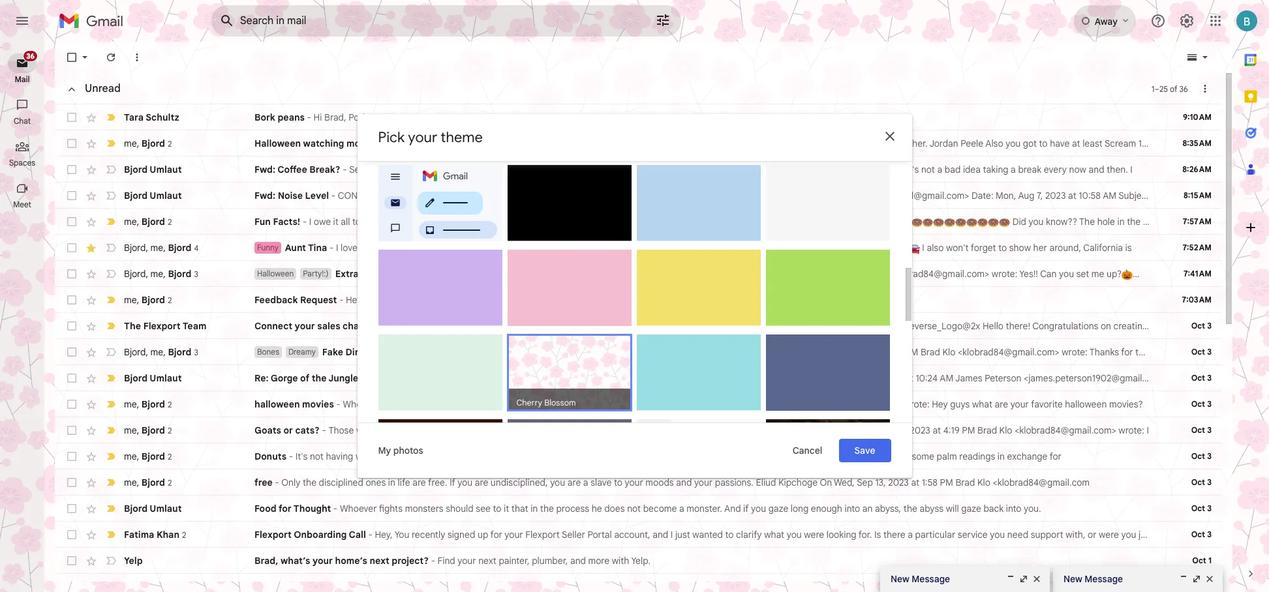 Task type: describe. For each thing, give the bounding box(es) containing it.
at left least
[[1072, 138, 1080, 149]]

on right doyle
[[628, 399, 640, 410]]

to right slave
[[614, 477, 622, 489]]

important mainly because it was sent directly to you. switch for halloween movies - where there is no imagination there is no horror. arthur conan doyle on tue, sep 12, 2023 at 2:50 pm brad klo <klobrad84@gmail.com> wrote: hey guys what are your favorite halloween movies?
[[104, 398, 117, 411]]

5 🍩 image from the left
[[933, 217, 944, 228]]

at left 11:26
[[599, 216, 608, 228]]

not left enter
[[622, 425, 636, 437]]

37 ͏ from the left
[[735, 555, 737, 567]]

on down wasabi
[[782, 346, 794, 358]]

into left you.
[[1006, 503, 1021, 515]]

see
[[476, 503, 491, 515]]

1 gaze from the left
[[768, 503, 788, 515]]

to down confess on the top left
[[352, 216, 361, 228]]

blue
[[644, 239, 661, 250]]

59 ͏ from the left
[[786, 555, 789, 567]]

1 vertical spatial have
[[890, 451, 909, 463]]

2 vertical spatial wed,
[[834, 477, 855, 489]]

0 horizontal spatial will
[[504, 346, 517, 358]]

11 ͏ from the left
[[674, 555, 676, 567]]

42 ͏ from the left
[[747, 555, 749, 567]]

what right the clarify
[[764, 529, 784, 541]]

we up the thinking
[[714, 138, 725, 149]]

2 horizontal spatial our
[[796, 164, 810, 176]]

1 noise from the left
[[278, 190, 303, 202]]

6 ͏ from the left
[[662, 555, 665, 567]]

sep down luminous
[[661, 399, 677, 410]]

5 ͏ from the left
[[660, 555, 662, 567]]

a left "few"
[[466, 320, 471, 332]]

am right 11:40
[[905, 346, 918, 358]]

2 gaze from the left
[[961, 503, 981, 515]]

0 vertical spatial 29,
[[1219, 268, 1232, 280]]

0 vertical spatial 12,
[[680, 399, 690, 410]]

48 ͏ from the left
[[761, 555, 763, 567]]

2 about from the left
[[734, 164, 759, 176]]

on left thu,
[[1168, 268, 1180, 280]]

to left show
[[998, 242, 1007, 254]]

want,
[[395, 451, 418, 463]]

57 ͏ from the left
[[782, 555, 784, 567]]

pm right 1:58
[[940, 477, 953, 489]]

still
[[808, 320, 822, 332]]

2 dark from the left
[[536, 373, 554, 384]]

high contrast option
[[637, 420, 761, 496]]

slave
[[591, 477, 612, 489]]

1 horizontal spatial our
[[637, 268, 651, 280]]

oct for free - only the disciplined ones in life are free. if you are undisciplined, you are a slave to your moods and your passions. eliud kipchoge on wed, sep 13, 2023 at 1:58 pm brad klo <klobrad84@gmail.com
[[1191, 478, 1205, 487]]

the left tip.
[[1135, 346, 1149, 358]]

brad up fri, on the right of the page
[[718, 242, 737, 254]]

fights
[[379, 503, 403, 515]]

1 horizontal spatial there
[[469, 399, 491, 410]]

can
[[868, 451, 883, 463]]

1 were from the left
[[804, 529, 824, 541]]

sep down ice at left
[[576, 451, 592, 463]]

connect your sales channel today! it takes just a few clicks
[[254, 320, 518, 332]]

not important switch for 7:41 am
[[104, 268, 117, 281]]

the right only
[[303, 477, 316, 489]]

0 horizontal spatial he
[[592, 503, 602, 515]]

sep up can
[[878, 425, 894, 437]]

month!
[[376, 138, 407, 149]]

toggle split pane mode image
[[1186, 51, 1199, 64]]

oct 3 for goats or cats? - those who cannot understand how to put their thoughts on ice should not enter into the heat of debate. friedrich nietzsche on tue, sep 12, 2023 at 4:19 pm brad klo <klobrad84@gmail.com> wrote: i
[[1191, 425, 1212, 435]]

not left done
[[734, 320, 748, 332]]

3 for halloween movies
[[1207, 399, 1212, 409]]

4 important mainly because it was sent directly to you. switch from the top
[[104, 372, 117, 385]]

row containing fatima khan
[[55, 522, 1222, 548]]

3 row from the top
[[55, 157, 1222, 183]]

end
[[484, 190, 502, 202]]

party!:)
[[303, 269, 329, 279]]

dusk option
[[766, 335, 890, 421]]

wrote: left the 🐕 icon
[[859, 242, 885, 254]]

love
[[341, 242, 357, 254]]

0 vertical spatial it
[[333, 216, 339, 228]]

important according to google magic. switch for bjord
[[104, 502, 117, 515]]

2 taking from the left
[[983, 164, 1008, 176]]

2023 right 9,
[[652, 242, 673, 254]]

wrote: down sat, at the right bottom
[[1169, 373, 1195, 384]]

around,
[[1050, 242, 1081, 254]]

0 vertical spatial or
[[688, 164, 697, 176]]

2023 left 1:58
[[888, 477, 909, 489]]

capable
[[744, 138, 777, 149]]

oct for donuts - it's not having what you want, it's wanting what you've got. on wed, sep 13, 2023 at 12:36 pm brad klo <klobrad84@gmail.com> wrote: hey can i have some palm readings in exchange for
[[1191, 452, 1205, 461]]

umlaut for food for thought - whoever fights monsters should see to it that in the process he does not become a monster. and if you gaze long enough into an abyss, the abyss will gaze back into you.
[[150, 503, 182, 515]]

wrote: down "movies?" at the right bottom of page
[[1119, 425, 1144, 437]]

unread tab panel
[[55, 73, 1269, 592]]

extra
[[335, 268, 359, 280]]

cherry blossom option
[[507, 335, 631, 411]]

1 vertical spatial mon,
[[417, 294, 437, 306]]

umlaut down the flexport team
[[150, 373, 182, 384]]

a right take
[[1230, 320, 1235, 332]]

in right readings
[[998, 451, 1005, 463]]

1 vertical spatial 29,
[[834, 346, 846, 358]]

2 horizontal spatial abyss,
[[875, 503, 901, 515]]

44 ͏ from the left
[[751, 555, 754, 567]]

2 for goats or cats? - those who cannot understand how to put their thoughts on ice should not enter into the heat of debate. friedrich nietzsche on tue, sep 12, 2023 at 4:19 pm brad klo <klobrad84@gmail.com> wrote: i
[[168, 426, 172, 436]]

4 ͏ from the left
[[658, 555, 660, 567]]

1 vertical spatial up
[[478, 529, 488, 541]]

1 horizontal spatial just
[[675, 529, 690, 541]]

message
[[701, 190, 738, 202]]

some
[[912, 451, 934, 463]]

thinker
[[598, 346, 627, 358]]

8 🍩 image from the left
[[999, 217, 1010, 228]]

halloween down california,
[[361, 268, 407, 280]]

0 horizontal spatial of
[[300, 373, 309, 384]]

1 horizontal spatial will
[[946, 503, 959, 515]]

scream
[[1105, 138, 1136, 149]]

the left process
[[540, 503, 554, 515]]

long
[[791, 503, 809, 515]]

3 for food for thought
[[1207, 504, 1212, 514]]

1 🍩 image from the left
[[966, 217, 977, 228]]

<klobrad84@gmail.com> up eliud
[[717, 451, 819, 463]]

2 inside fatima khan 2
[[182, 530, 186, 540]]

rose option
[[507, 250, 631, 336]]

favorite
[[1031, 399, 1063, 410]]

2023 right jun
[[1234, 268, 1255, 280]]

2023 down 11:40
[[882, 373, 903, 384]]

40 ͏ from the left
[[742, 555, 744, 567]]

goats or cats? - those who cannot understand how to put their thoughts on ice should not enter into the heat of debate. friedrich nietzsche on tue, sep 12, 2023 at 4:19 pm brad klo <klobrad84@gmail.com> wrote: i
[[254, 425, 1149, 437]]

1 congratulations from the left
[[526, 320, 592, 332]]

klo down forwarded at top
[[669, 216, 682, 228]]

pick
[[378, 129, 405, 146]]

2 vertical spatial the
[[124, 320, 141, 332]]

2 horizontal spatial 1
[[1208, 556, 1212, 566]]

a left slave
[[583, 477, 588, 489]]

not important switch for 8:15 am
[[104, 189, 117, 202]]

brad up friedrich
[[763, 399, 782, 410]]

54 ͏ from the left
[[775, 555, 777, 567]]

2 🍩 image from the left
[[977, 217, 988, 228]]

klo up - congratulations on signing up!
[[563, 294, 576, 306]]

15 row from the top
[[55, 470, 1222, 496]]

did
[[1012, 216, 1026, 228]]

into left the an
[[845, 503, 860, 515]]

0 horizontal spatial re:
[[254, 373, 269, 384]]

2 for feedback request - hey brad, no on mon, aug 28, 2023 at 6:27 pm brad klo <klobrad84@gmail.com> wrote:
[[168, 295, 172, 305]]

13 ͏ from the left
[[679, 555, 681, 567]]

2 horizontal spatial flexport
[[525, 529, 560, 541]]

24 ͏ from the left
[[704, 555, 707, 567]]

2 vertical spatial you
[[395, 529, 409, 541]]

oct for flexport onboarding call - hey, you recently signed up for your flexport seller portal account, and i just wanted to clarify what you were looking for. is there a particular service you need support with, or were you just
[[1191, 530, 1205, 540]]

say
[[427, 138, 441, 149]]

on right got.
[[539, 451, 552, 463]]

12 ͏ from the left
[[676, 555, 679, 567]]

kipchoge
[[778, 477, 818, 489]]

schultz
[[146, 112, 179, 123]]

your up tip.
[[1150, 320, 1169, 332]]

1 🎃 image from the left
[[1122, 269, 1133, 280]]

wood (by: istockphoto) option
[[766, 420, 890, 496]]

got.
[[521, 451, 537, 463]]

1 percent from the left
[[476, 268, 508, 280]]

10:58
[[1079, 190, 1101, 202]]

piece
[[505, 190, 529, 202]]

brad down readings
[[956, 477, 975, 489]]

seafoam
[[644, 409, 678, 420]]

7 not important switch from the top
[[104, 581, 117, 592]]

7 🍩 image from the left
[[955, 217, 966, 228]]

7:57 am
[[1183, 217, 1212, 226]]

0 horizontal spatial just
[[447, 320, 464, 332]]

30 ͏ from the left
[[718, 555, 721, 567]]

2 vertical spatial or
[[1088, 529, 1097, 541]]

0 vertical spatial 13,
[[595, 451, 605, 463]]

tue, up enter
[[642, 399, 659, 410]]

and right 'now'
[[1089, 164, 1104, 176]]

can
[[1040, 268, 1057, 280]]

to right seems
[[379, 164, 388, 176]]

0 vertical spatial re:
[[1155, 190, 1168, 202]]

row containing tara schultz
[[55, 104, 1222, 131]]

save button
[[839, 439, 891, 463]]

become
[[643, 503, 677, 515]]

we left call
[[603, 373, 615, 384]]

imagination
[[418, 399, 466, 410]]

not important switch for 8:26 am
[[104, 163, 117, 176]]

8:35 am
[[1183, 138, 1212, 148]]

your down onboarding
[[313, 555, 333, 567]]

63 ͏ from the left
[[796, 555, 798, 567]]

search in mail image
[[215, 9, 239, 33]]

aug left 9,
[[624, 242, 640, 254]]

mail heading
[[0, 74, 44, 85]]

9:10 am
[[1183, 112, 1212, 122]]

fri,
[[736, 268, 749, 280]]

free.
[[428, 477, 447, 489]]

14 row from the top
[[55, 444, 1222, 470]]

the left abyss
[[904, 503, 917, 515]]

43 ͏ from the left
[[749, 555, 751, 567]]

break.
[[521, 164, 547, 176]]

wall
[[702, 268, 719, 280]]

36 ͏ from the left
[[733, 555, 735, 567]]

halloween watching movie month! - i'll say this: the scariest monster in the world is human beings and what we are capable of, especially when we get together. jordan peele also you got to have at least scream 1 and 2 in there. you
[[254, 138, 1220, 149]]

soft
[[774, 239, 789, 250]]

spaces heading
[[0, 158, 44, 168]]

1 vertical spatial little
[[363, 216, 381, 228]]

is right 'world'
[[604, 138, 610, 149]]

on up 'dark'
[[515, 216, 527, 228]]

the right call
[[634, 373, 647, 384]]

yelp.
[[631, 555, 651, 567]]

those
[[328, 425, 354, 437]]

1 horizontal spatial on
[[595, 320, 605, 332]]

3 🍩 image from the left
[[988, 217, 999, 228]]

65 ͏ from the left
[[800, 555, 803, 567]]

we left get
[[860, 138, 872, 149]]

belushi
[[483, 216, 512, 228]]

how
[[457, 425, 474, 437]]

mustard option
[[637, 250, 761, 336]]

1 horizontal spatial of
[[717, 425, 726, 437]]

1 ͏ from the left
[[651, 555, 653, 567]]

row containing yelp
[[55, 548, 1222, 574]]

0 horizontal spatial our
[[613, 164, 627, 176]]

5 row from the top
[[55, 209, 1222, 235]]

is down come
[[397, 399, 403, 410]]

fake dinosaur bones
[[322, 346, 416, 358]]

7 ͏ from the left
[[665, 555, 667, 567]]

64 ͏ from the left
[[798, 555, 800, 567]]

2 vertical spatial mon,
[[830, 373, 850, 384]]

thu,
[[1182, 268, 1200, 280]]

22 ͏ from the left
[[700, 555, 702, 567]]

2 horizontal spatial on
[[1101, 320, 1111, 332]]

your up painter,
[[505, 529, 523, 541]]

bjord umlaut for fwd: coffee break?
[[124, 164, 182, 176]]

tina
[[308, 242, 327, 254]]

<klobrad84@gmail.com> up signing
[[578, 294, 680, 306]]

peterson
[[985, 373, 1021, 384]]

not left 'bad'
[[921, 164, 935, 176]]

hey,
[[375, 529, 393, 541]]

2 🍩 image from the left
[[901, 217, 911, 228]]

your left the moods at the bottom
[[625, 477, 643, 489]]

looking
[[827, 529, 856, 541]]

break
[[1018, 164, 1042, 176]]

60 ͏ from the left
[[789, 555, 791, 567]]

me , bjord 2 for feedback request
[[124, 294, 172, 306]]

1 horizontal spatial it's
[[907, 164, 919, 176]]

2:50
[[726, 399, 745, 410]]

67 ͏ from the left
[[805, 555, 807, 567]]

brad up 10:24 on the right
[[921, 346, 940, 358]]

klo down but wait, you're not done yet! you still need to... flexport_reverse_logo@2x hello there! congratulations on creating your account! take a moment
[[943, 346, 956, 358]]

4:19
[[943, 425, 960, 437]]

1 horizontal spatial you
[[791, 320, 806, 332]]

2 🎃 image from the left
[[1133, 269, 1144, 280]]

4 🍩 image from the left
[[922, 217, 933, 228]]

4
[[194, 243, 199, 253]]

the left thinker
[[582, 346, 596, 358]]

34 ͏ from the left
[[728, 555, 730, 567]]

your right 'find'
[[458, 555, 476, 567]]

45 ͏ from the left
[[754, 555, 756, 567]]

pm right '12:36'
[[664, 451, 678, 463]]

to left the clarify
[[725, 529, 734, 541]]

from:
[[780, 190, 804, 202]]

spaces
[[9, 158, 35, 168]]

1 horizontal spatial need
[[1007, 529, 1028, 541]]

1 vertical spatial it
[[504, 503, 509, 515]]

thanks
[[1089, 346, 1119, 358]]

21 ͏ from the left
[[697, 555, 700, 567]]

1 no from the left
[[405, 399, 416, 410]]

important according to google magic. switch for the
[[104, 320, 117, 333]]

2 for free - only the disciplined ones in life are free. if you are undisciplined, you are a slave to your moods and your passions. eliud kipchoge on wed, sep 13, 2023 at 1:58 pm brad klo <klobrad84@gmail.com
[[168, 478, 172, 488]]

at left 10:24 on the right
[[905, 373, 913, 384]]

yes!!
[[1019, 268, 1038, 280]]

and right scream
[[1144, 138, 1160, 149]]

1 vertical spatial guys
[[950, 399, 970, 410]]

yelp
[[124, 555, 143, 567]]

also
[[985, 138, 1003, 149]]

for right food
[[279, 503, 291, 515]]

2 important mainly because it was sent directly to you. switch from the top
[[104, 215, 117, 228]]

🐕 image
[[887, 243, 898, 254]]

47 ͏ from the left
[[758, 555, 761, 567]]

fatima
[[124, 529, 154, 541]]

wrote: left thanks on the right bottom of page
[[1062, 346, 1088, 358]]

1 about from the left
[[586, 164, 610, 176]]

2 horizontal spatial just
[[1139, 529, 1154, 541]]

idea
[[963, 164, 981, 176]]

1 horizontal spatial flexport
[[254, 529, 292, 541]]

movie
[[346, 138, 373, 149]]

on up the save button
[[845, 425, 857, 437]]

41 ͏ from the left
[[744, 555, 747, 567]]

at left 6:27
[[495, 294, 504, 306]]

at left '4:19'
[[933, 425, 941, 437]]

for right thanks on the right bottom of page
[[1121, 346, 1133, 358]]

wrote: down 10:24 on the right
[[904, 399, 930, 410]]

10:24
[[916, 373, 938, 384]]

fake
[[322, 346, 343, 358]]

<klobrad84@gmail.com> down favorite
[[1015, 425, 1116, 437]]

important according to google magic. switch for tara
[[104, 111, 117, 124]]

2 horizontal spatial there
[[883, 529, 905, 541]]

at left '7:08' at the top of page
[[804, 268, 812, 280]]

and
[[724, 503, 741, 515]]

me , bjord 2 for halloween movies
[[124, 398, 172, 410]]

unread button
[[59, 76, 126, 102]]

mail, 36 unread messages image
[[22, 54, 37, 66]]

personal
[[629, 164, 665, 176]]

theme
[[441, 129, 483, 146]]

and down become
[[653, 529, 668, 541]]

7,
[[1037, 190, 1043, 202]]

3 oct 3 from the top
[[1191, 373, 1212, 383]]

we've
[[405, 164, 429, 176]]

fwd: for fwd: noise level - confess to your crimes stale end piece of white bread! ---------- forwarded message --------- from: bjord umlaut <sicritbjordd@gmail.com> date: mon, aug 7, 2023 at 10:58 am subject: re: noise
[[254, 190, 275, 202]]

what up fwd: coffee break? - seems to me we've all been taking a little break. thinking about our personal lives or thinking about keeping our jobs. breaks are good. it's not a bad idea taking a break every now and then. i
[[691, 138, 711, 149]]

if
[[450, 477, 455, 489]]

- i love california, i practically grew up in phoenix. dan quayle on wed, aug 9, 2023 at 1:17 pm brad klo <klobrad84@gmail.com> wrote:
[[327, 242, 887, 254]]

fun
[[254, 216, 271, 228]]

0 horizontal spatial bones
[[257, 347, 279, 357]]

recently
[[412, 529, 445, 541]]

was
[[1186, 216, 1202, 228]]

62 ͏ from the left
[[793, 555, 796, 567]]

2 noise from the left
[[1170, 190, 1193, 202]]

0 horizontal spatial on
[[565, 425, 575, 437]]

wrote: up wait,
[[682, 294, 708, 306]]

not important switch for 7:52 am
[[104, 241, 117, 254]]

fwd: for fwd: coffee break? - seems to me we've all been taking a little break. thinking about our personal lives or thinking about keeping our jobs. breaks are good. it's not a bad idea taking a break every now and then. i
[[254, 164, 275, 176]]

pm right '4:19'
[[962, 425, 975, 437]]

monsters
[[405, 503, 443, 515]]

pick your theme heading
[[378, 129, 483, 146]]

seller
[[562, 529, 585, 541]]

19 row from the top
[[55, 574, 1222, 592]]

signing
[[608, 320, 637, 332]]

for right exchange
[[1050, 451, 1062, 463]]

55 ͏ from the left
[[777, 555, 779, 567]]

does
[[604, 503, 625, 515]]

oct for halloween movies - where there is no imagination there is no horror. arthur conan doyle on tue, sep 12, 2023 at 2:50 pm brad klo <klobrad84@gmail.com> wrote: hey guys what are your favorite halloween movies?
[[1191, 399, 1205, 409]]

a right from
[[429, 373, 434, 384]]

is
[[874, 529, 881, 541]]

7 row from the top
[[55, 261, 1265, 287]]

2 ͏ from the left
[[653, 555, 655, 567]]

32 ͏ from the left
[[723, 555, 726, 567]]

important mainly because it was sent directly to you. switch for feedback request - hey brad, no on mon, aug 28, 2023 at 6:27 pm brad klo <klobrad84@gmail.com> wrote:
[[104, 294, 117, 307]]

forwarded
[[654, 190, 698, 202]]

aug left '28,'
[[439, 294, 455, 306]]

abyss
[[920, 503, 944, 515]]

2 vertical spatial brad,
[[254, 555, 278, 567]]

in right 'that'
[[531, 503, 538, 515]]

into down "seafoam"
[[662, 425, 678, 437]]

8 row from the top
[[55, 287, 1222, 313]]

🚘 image
[[909, 243, 920, 254]]

soft gray option
[[766, 165, 890, 251]]

2023 right 7,
[[1045, 190, 1066, 202]]

1 taking from the left
[[466, 164, 492, 176]]

onboarding
[[294, 529, 347, 541]]

2 horizontal spatial of
[[1170, 84, 1177, 94]]

bjord umlaut for re: gorge of the jungle
[[124, 373, 182, 384]]

fwd: noise level - confess to your crimes stale end piece of white bread! ---------- forwarded message --------- from: bjord umlaut <sicritbjordd@gmail.com> date: mon, aug 7, 2023 at 10:58 am subject: re: noise
[[254, 190, 1193, 202]]

oct for brad, what's your home's next project? - find your next painter, plumber, and more with yelp. ͏ ͏ ͏ ͏ ͏ ͏ ͏ ͏ ͏ ͏ ͏ ͏ ͏ ͏ ͏ ͏ ͏ ͏ ͏ ͏ ͏ ͏ ͏ ͏ ͏ ͏ ͏ ͏ ͏ ͏ ͏ ͏ ͏ ͏ ͏ ͏ ͏ ͏ ͏ ͏ ͏ ͏ ͏ ͏ ͏ ͏ ͏ ͏ ͏ ͏ ͏ ͏ ͏ ͏ ͏ ͏ ͏ ͏ ͏ ͏ ͏ ͏ ͏ ͏ ͏ ͏ ͏ ͏ ͏ ͏ ͏ ͏ ͏ ͏
[[1192, 556, 1206, 566]]

me , bjord 2 for donuts
[[124, 451, 172, 462]]

bjord , me , bjord 3 for extra halloween masks
[[124, 268, 198, 280]]

i also won't forget to show her around, california is
[[920, 242, 1132, 254]]

a left 'bad'
[[937, 164, 942, 176]]

donuts.
[[427, 216, 458, 228]]

0 horizontal spatial it's
[[295, 451, 308, 463]]

thought
[[293, 503, 331, 515]]

meet heading
[[0, 200, 44, 210]]

29 ͏ from the left
[[716, 555, 718, 567]]

spearmint option
[[378, 335, 502, 411]]

27 ͏ from the left
[[711, 555, 714, 567]]

23 ͏ from the left
[[702, 555, 704, 567]]

1 next from the left
[[370, 555, 389, 567]]

and right beings
[[673, 138, 689, 149]]



Task type: locate. For each thing, give the bounding box(es) containing it.
aunt
[[285, 242, 306, 254]]

all left been
[[431, 164, 440, 176]]

tab list
[[1233, 42, 1269, 545]]

🎊 image
[[655, 322, 666, 333]]

0 vertical spatial mon,
[[996, 190, 1016, 202]]

find
[[438, 555, 455, 567]]

3 for flexport onboarding call
[[1207, 530, 1212, 540]]

0 vertical spatial bjord , me , bjord 3
[[124, 268, 198, 280]]

0 horizontal spatial it
[[333, 216, 339, 228]]

will left reflect
[[504, 346, 517, 358]]

our right that's
[[637, 268, 651, 280]]

for
[[1121, 346, 1133, 358], [1050, 451, 1062, 463], [279, 503, 291, 515], [490, 529, 502, 541]]

klo down heat
[[702, 451, 715, 463]]

50 ͏ from the left
[[765, 555, 768, 567]]

🍩 image
[[879, 217, 890, 228], [901, 217, 911, 228], [911, 217, 922, 228], [922, 217, 933, 228], [933, 217, 944, 228], [944, 217, 955, 228], [955, 217, 966, 228], [999, 217, 1010, 228]]

1 horizontal spatial wed,
[[601, 242, 622, 254]]

1 vertical spatial wed,
[[553, 451, 574, 463]]

1 oct 3 from the top
[[1191, 321, 1212, 331]]

not important switch
[[104, 163, 117, 176], [104, 189, 117, 202], [104, 241, 117, 254], [104, 268, 117, 281], [104, 346, 117, 359], [104, 555, 117, 568], [104, 581, 117, 592]]

sep up the an
[[857, 477, 873, 489]]

there!
[[1006, 320, 1030, 332]]

at left 10:58
[[1068, 190, 1076, 202]]

1 fwd: from the top
[[254, 164, 275, 176]]

umlaut
[[150, 164, 182, 176], [150, 190, 182, 202], [830, 190, 860, 202], [150, 373, 182, 384], [150, 503, 182, 515]]

2 for halloween watching movie month! - i'll say this: the scariest monster in the world is human beings and what we are capable of, especially when we get together. jordan peele also you got to have at least scream 1 and 2 in there. you
[[168, 139, 172, 148]]

3 important according to google magic. switch from the top
[[104, 502, 117, 515]]

3 bjord umlaut from the top
[[124, 373, 182, 384]]

default option
[[378, 165, 502, 241]]

1 – 25 of 36
[[1152, 84, 1188, 94]]

0 horizontal spatial have
[[890, 451, 909, 463]]

klo right '7:08' at the top of page
[[872, 268, 885, 280]]

about
[[586, 164, 610, 176], [734, 164, 759, 176]]

1 horizontal spatial brad,
[[324, 112, 346, 123]]

our left jobs.
[[796, 164, 810, 176]]

2 next from the left
[[478, 555, 496, 567]]

halloween for halloween watching movie month! - i'll say this: the scariest monster in the world is human beings and what we are capable of, especially when we get together. jordan peele also you got to have at least scream 1 and 2 in there. you
[[254, 138, 301, 149]]

bjord umlaut for fwd: noise level
[[124, 190, 182, 202]]

crimes
[[421, 190, 453, 202]]

🎃 image
[[1122, 269, 1133, 280], [1133, 269, 1144, 280]]

12,
[[680, 399, 690, 410], [897, 425, 907, 437]]

to down - congratulations on signing up!
[[571, 346, 580, 358]]

me , bjord 2 for free
[[124, 477, 172, 488]]

gmail image
[[59, 8, 130, 34]]

important mainly because it was sent directly to you. switch for free - only the disciplined ones in life are free. if you are undisciplined, you are a slave to your moods and your passions. eliud kipchoge on wed, sep 13, 2023 at 1:58 pm brad klo <klobrad84@gmail.com
[[104, 476, 117, 489]]

support
[[1031, 529, 1063, 541]]

0 vertical spatial little
[[501, 164, 519, 176]]

5 oct 3 from the top
[[1191, 425, 1212, 435]]

1 horizontal spatial 1
[[1152, 84, 1155, 94]]

clarify
[[736, 529, 762, 541]]

he left thinks
[[652, 346, 662, 358]]

1 horizontal spatial mon,
[[830, 373, 850, 384]]

pork
[[349, 112, 367, 123]]

what down the who at the left of the page
[[356, 451, 376, 463]]

74 ͏ from the left
[[821, 555, 824, 567]]

2 fwd: from the top
[[254, 190, 275, 202]]

in right monster
[[553, 138, 560, 149]]

oct for goats or cats? - those who cannot understand how to put their thoughts on ice should not enter into the heat of debate. friedrich nietzsche on tue, sep 12, 2023 at 4:19 pm brad klo <klobrad84@gmail.com> wrote: i
[[1191, 425, 1205, 435]]

0 vertical spatial all
[[431, 164, 440, 176]]

on down life is a mirror and will reflect back to the thinker what he thinks into it. ernest holmes on tue, aug 29, 2023 at 11:40 am brad klo <klobrad84@gmail.com> wrote: thanks for the tip. on sat, aug
[[815, 373, 827, 384]]

row containing the flexport team
[[55, 313, 1269, 339]]

sat,
[[1181, 346, 1197, 358]]

<klobrad84@gmail.com>
[[684, 216, 786, 228], [755, 242, 857, 254], [888, 268, 989, 280], [578, 294, 680, 306], [958, 346, 1059, 358], [800, 399, 902, 410], [1015, 425, 1116, 437], [717, 451, 819, 463]]

0 horizontal spatial flexport
[[143, 320, 180, 332]]

brad,
[[324, 112, 346, 123], [364, 294, 386, 306], [254, 555, 278, 567]]

service
[[958, 529, 988, 541]]

1
[[1152, 84, 1155, 94], [1139, 138, 1142, 149], [1208, 556, 1212, 566]]

jobs.
[[812, 164, 832, 176]]

1 vertical spatial 11,
[[871, 373, 880, 384]]

fwd: left coffee
[[254, 164, 275, 176]]

re:
[[1155, 190, 1168, 202], [254, 373, 269, 384]]

49 ͏ from the left
[[763, 555, 765, 567]]

percent
[[476, 268, 508, 280], [548, 268, 581, 280]]

66 ͏ from the left
[[803, 555, 805, 567]]

1 left 25
[[1152, 84, 1155, 94]]

71 ͏ from the left
[[814, 555, 817, 567]]

1 vertical spatial need
[[1007, 529, 1028, 541]]

0 vertical spatial guys
[[835, 216, 854, 228]]

17 ͏ from the left
[[688, 555, 690, 567]]

1 halloween from the left
[[254, 399, 300, 410]]

the flexport team
[[124, 320, 206, 332]]

it's
[[907, 164, 919, 176], [295, 451, 308, 463]]

pm right 6:27
[[525, 294, 539, 306]]

sleep.
[[583, 268, 608, 280]]

navigation
[[0, 42, 46, 592]]

umlaut up khan
[[150, 503, 182, 515]]

or right 'lives'
[[688, 164, 697, 176]]

your up "monster."
[[694, 477, 713, 489]]

1:17
[[686, 242, 700, 254]]

0 vertical spatial he
[[652, 346, 662, 358]]

wrote:
[[788, 216, 814, 228], [859, 242, 885, 254], [992, 268, 1017, 280], [682, 294, 708, 306], [1062, 346, 1088, 358], [1169, 373, 1195, 384], [904, 399, 930, 410], [1119, 425, 1144, 437], [821, 451, 847, 463]]

the
[[562, 138, 576, 149], [1127, 216, 1141, 228], [582, 346, 596, 358], [1135, 346, 1149, 358], [312, 373, 327, 384], [634, 373, 647, 384], [680, 425, 694, 437], [303, 477, 316, 489], [540, 503, 554, 515], [904, 503, 917, 515]]

33 ͏ from the left
[[726, 555, 728, 567]]

or right with,
[[1088, 529, 1097, 541]]

little up california,
[[363, 216, 381, 228]]

2 for halloween movies - where there is no imagination there is no horror. arthur conan doyle on tue, sep 12, 2023 at 2:50 pm brad klo <klobrad84@gmail.com> wrote: hey guys what are your favorite halloween movies?
[[168, 400, 172, 409]]

what down james
[[972, 399, 992, 410]]

oct 3 for halloween movies - where there is no imagination there is no horror. arthur conan doyle on tue, sep 12, 2023 at 2:50 pm brad klo <klobrad84@gmail.com> wrote: hey guys what are your favorite halloween movies?
[[1191, 399, 1212, 409]]

human
[[612, 138, 641, 149]]

bones down today!
[[388, 346, 416, 358]]

at left 2:50
[[716, 399, 724, 410]]

0 vertical spatial up
[[477, 242, 487, 254]]

masks
[[410, 268, 438, 280]]

9,
[[642, 242, 650, 254]]

umlaut down schultz at left
[[150, 164, 182, 176]]

me , bjord 2 for goats or cats?
[[124, 424, 172, 436]]

donuts - it's not having what you want, it's wanting what you've got. on wed, sep 13, 2023 at 12:36 pm brad klo <klobrad84@gmail.com> wrote: hey can i have some palm readings in exchange for
[[254, 451, 1062, 463]]

38 ͏ from the left
[[737, 555, 740, 567]]

pm right '7:08' at the top of page
[[835, 268, 848, 280]]

18 ͏ from the left
[[690, 555, 693, 567]]

2023 down soft gray
[[781, 268, 801, 280]]

it left 'that'
[[504, 503, 509, 515]]

1 horizontal spatial percent
[[548, 268, 581, 280]]

friedrich
[[762, 425, 799, 437]]

1 horizontal spatial have
[[1050, 138, 1070, 149]]

we left end
[[486, 373, 498, 384]]

beings
[[643, 138, 671, 149]]

what's
[[281, 555, 310, 567]]

1 me , bjord 2 from the top
[[124, 137, 172, 149]]

20 ͏ from the left
[[695, 555, 697, 567]]

0 horizontal spatial 13,
[[595, 451, 605, 463]]

0 vertical spatial will
[[504, 346, 517, 358]]

12, right "seafoam"
[[680, 399, 690, 410]]

2023 up slave
[[608, 451, 628, 463]]

flexport down food
[[254, 529, 292, 541]]

forget
[[971, 242, 996, 254]]

10 ͏ from the left
[[672, 555, 674, 567]]

flexport left team
[[143, 320, 180, 332]]

aug
[[1018, 190, 1035, 202], [548, 216, 564, 228], [624, 242, 640, 254], [751, 268, 767, 280], [439, 294, 455, 306], [815, 346, 831, 358], [1199, 346, 1216, 358]]

a
[[494, 164, 499, 176], [937, 164, 942, 176], [1011, 164, 1016, 176], [466, 320, 471, 332], [1230, 320, 1235, 332], [451, 346, 456, 358], [429, 373, 434, 384], [528, 373, 533, 384], [583, 477, 588, 489], [679, 503, 684, 515], [908, 529, 913, 541]]

ernest
[[719, 346, 746, 358]]

were left looking
[[804, 529, 824, 541]]

1 horizontal spatial about
[[734, 164, 759, 176]]

4 important according to google magic. switch from the top
[[104, 529, 117, 542]]

14 ͏ from the left
[[681, 555, 683, 567]]

1 horizontal spatial were
[[1099, 529, 1119, 541]]

bjord umlaut down tara schultz
[[124, 164, 182, 176]]

there right where
[[372, 399, 394, 410]]

39 ͏ from the left
[[740, 555, 742, 567]]

show
[[1009, 242, 1031, 254]]

0 vertical spatial need
[[824, 320, 845, 332]]

2 halloween from the left
[[1065, 399, 1107, 410]]

🛣 image
[[898, 243, 909, 254]]

important mainly because it was sent directly to you. switch
[[104, 137, 117, 150], [104, 215, 117, 228], [104, 294, 117, 307], [104, 372, 117, 385], [104, 398, 117, 411], [104, 424, 117, 437], [104, 450, 117, 463], [104, 476, 117, 489]]

6 not important switch from the top
[[104, 555, 117, 568]]

lavender option
[[378, 250, 502, 326]]

about down halloween watching movie month! - i'll say this: the scariest monster in the world is human beings and what we are capable of, especially when we get together. jordan peele also you got to have at least scream 1 and 2 in there. you at top
[[734, 164, 759, 176]]

fri, sep 29, 2023, 11:46 am element
[[1186, 581, 1212, 592]]

3 for connect your sales channel today! it takes just a few clicks
[[1207, 321, 1212, 331]]

9 ͏ from the left
[[669, 555, 672, 567]]

should
[[592, 425, 620, 437], [446, 503, 473, 515]]

row
[[55, 104, 1222, 131], [55, 131, 1222, 157], [55, 157, 1222, 183], [55, 183, 1222, 209], [55, 209, 1222, 235], [55, 235, 1222, 261], [55, 261, 1265, 287], [55, 287, 1222, 313], [55, 313, 1269, 339], [55, 339, 1222, 365], [55, 365, 1222, 392], [55, 392, 1222, 418], [55, 418, 1222, 444], [55, 444, 1222, 470], [55, 470, 1222, 496], [55, 496, 1222, 522], [55, 522, 1222, 548], [55, 548, 1222, 574], [55, 574, 1222, 592]]

3 for donuts
[[1207, 452, 1212, 461]]

9 row from the top
[[55, 313, 1269, 339]]

in right hole
[[1117, 216, 1125, 228]]

0 vertical spatial 11,
[[769, 268, 779, 280]]

life is a mirror and will reflect back to the thinker what he thinks into it. ernest holmes on tue, aug 29, 2023 at 11:40 am brad klo <klobrad84@gmail.com> wrote: thanks for the tip. on sat, aug
[[424, 346, 1216, 358]]

halloween for halloween
[[257, 269, 294, 279]]

settings image
[[1179, 13, 1195, 29]]

all right owe
[[341, 216, 350, 228]]

3 me , bjord 2 from the top
[[124, 294, 172, 306]]

1 horizontal spatial 13,
[[875, 477, 886, 489]]

your
[[395, 190, 419, 202]]

jungle
[[328, 373, 358, 384]]

need right still
[[824, 320, 845, 332]]

are down peterson
[[995, 399, 1008, 410]]

dusk
[[774, 409, 792, 420]]

0 horizontal spatial 12,
[[680, 399, 690, 410]]

owe
[[314, 216, 331, 228]]

0 horizontal spatial back
[[549, 346, 569, 358]]

8 important mainly because it was sent directly to you. switch from the top
[[104, 476, 117, 489]]

oct 3 for donuts - it's not having what you want, it's wanting what you've got. on wed, sep 13, 2023 at 12:36 pm brad klo <klobrad84@gmail.com> wrote: hey can i have some palm readings in exchange for
[[1191, 452, 1212, 461]]

🎃 image
[[1144, 269, 1155, 280]]

56 ͏ from the left
[[779, 555, 782, 567]]

also
[[927, 242, 944, 254]]

1 vertical spatial re:
[[254, 373, 269, 384]]

6 row from the top
[[55, 235, 1222, 261]]

52 ͏ from the left
[[770, 555, 772, 567]]

chat heading
[[0, 116, 44, 127]]

6 important mainly because it was sent directly to you. switch from the top
[[104, 424, 117, 437]]

not important switch for oct 3
[[104, 346, 117, 359]]

horror.
[[515, 399, 542, 410]]

aug right fri, on the right of the page
[[751, 268, 767, 280]]

1 dark from the left
[[437, 373, 455, 384]]

or left cats?
[[284, 425, 293, 437]]

2 percent from the left
[[548, 268, 581, 280]]

your inside alert dialog
[[408, 129, 437, 146]]

7 oct 3 from the top
[[1191, 478, 1212, 487]]

not important switch for oct 1
[[104, 555, 117, 568]]

12 row from the top
[[55, 392, 1222, 418]]

life
[[424, 346, 440, 358]]

1 important according to google magic. switch from the top
[[104, 111, 117, 124]]

bread!
[[576, 190, 607, 202]]

<klobrad84@gmail.com> up peterson
[[958, 346, 1059, 358]]

72 ͏ from the left
[[817, 555, 819, 567]]

0 horizontal spatial 11,
[[769, 268, 779, 280]]

3 for goats or cats?
[[1207, 425, 1212, 435]]

0 vertical spatial the
[[463, 138, 479, 149]]

the left team
[[124, 320, 141, 332]]

at left 11:40
[[871, 346, 880, 358]]

oct 3 for food for thought - whoever fights monsters should see to it that in the process he does not become a monster. and if you gaze long enough into an abyss, the abyss will gaze back into you.
[[1191, 504, 1212, 514]]

it
[[411, 320, 418, 332]]

on left creating
[[1101, 320, 1111, 332]]

1 horizontal spatial should
[[592, 425, 620, 437]]

sep down life is a mirror and will reflect back to the thinker what he thinks into it. ernest holmes on tue, aug 29, 2023 at 11:40 am brad klo <klobrad84@gmail.com> wrote: thanks for the tip. on sat, aug
[[852, 373, 868, 384]]

2 bjord , me , bjord 3 from the top
[[124, 346, 198, 358]]

1 vertical spatial the
[[1079, 216, 1095, 228]]

a left mirror
[[451, 346, 456, 358]]

6 oct 3 from the top
[[1191, 452, 1212, 461]]

least
[[1083, 138, 1103, 149]]

68 ͏ from the left
[[807, 555, 810, 567]]

brad right '7:08' at the top of page
[[851, 268, 870, 280]]

ones
[[366, 477, 386, 489]]

interval
[[689, 373, 720, 384]]

🍩 image
[[966, 217, 977, 228], [977, 217, 988, 228], [988, 217, 999, 228]]

a right become
[[679, 503, 684, 515]]

john
[[460, 216, 480, 228]]

11 row from the top
[[55, 365, 1222, 392]]

4 bjord umlaut from the top
[[124, 503, 182, 515]]

0 horizontal spatial little
[[363, 216, 381, 228]]

dark option
[[507, 165, 631, 251]]

19 ͏ from the left
[[693, 555, 695, 567]]

46 ͏ from the left
[[756, 555, 758, 567]]

0 horizontal spatial were
[[804, 529, 824, 541]]

8 ͏ from the left
[[667, 555, 669, 567]]

seafoam option
[[637, 335, 761, 421]]

klo down readings
[[977, 477, 990, 489]]

1 horizontal spatial he
[[652, 346, 662, 358]]

2 vertical spatial of
[[717, 425, 726, 437]]

0 vertical spatial brad,
[[324, 112, 346, 123]]

your left favorite
[[1010, 399, 1029, 410]]

2 horizontal spatial you
[[1205, 138, 1220, 149]]

umlaut for fwd: noise level - confess to your crimes stale end piece of white bread! ---------- forwarded message --------- from: bjord umlaut <sicritbjordd@gmail.com> date: mon, aug 7, 2023 at 10:58 am subject: re: noise
[[150, 190, 182, 202]]

4 row from the top
[[55, 183, 1222, 209]]

umlaut for fwd: coffee break? - seems to me we've all been taking a little break. thinking about our personal lives or thinking about keeping our jobs. breaks are good. it's not a bad idea taking a break every now and then. i
[[150, 164, 182, 176]]

2 row from the top
[[55, 131, 1222, 157]]

mahogany option
[[378, 420, 502, 496]]

1 horizontal spatial next
[[478, 555, 496, 567]]

ice
[[578, 425, 590, 437]]

28 ͏ from the left
[[714, 555, 716, 567]]

little left break.
[[501, 164, 519, 176]]

cannot
[[376, 425, 405, 437]]

blue option
[[637, 165, 761, 251]]

1 horizontal spatial halloween
[[1065, 399, 1107, 410]]

29,
[[1219, 268, 1232, 280], [834, 346, 846, 358]]

0 horizontal spatial should
[[446, 503, 473, 515]]

1 vertical spatial you
[[791, 320, 806, 332]]

hey
[[816, 216, 832, 228], [346, 294, 362, 306], [932, 399, 948, 410], [849, 451, 865, 463]]

every
[[1044, 164, 1067, 176]]

0 horizontal spatial abyss,
[[458, 373, 484, 384]]

navigation containing mail
[[0, 42, 46, 592]]

you've
[[492, 451, 519, 463]]

oct 3 for free - only the disciplined ones in life are free. if you are undisciplined, you are a slave to your moods and your passions. eliud kipchoge on wed, sep 13, 2023 at 1:58 pm brad klo <klobrad84@gmail.com
[[1191, 478, 1212, 487]]

chat
[[14, 116, 31, 126]]

1 bjord , me , bjord 3 from the top
[[124, 268, 198, 280]]

Search in mail search field
[[211, 5, 681, 37]]

0 horizontal spatial there
[[372, 399, 394, 410]]

are up process
[[568, 477, 581, 489]]

ninety percent grind, 10 percent sleep. that's our motto. paul wall on fri, aug 11, 2023 at 7:08 pm brad klo <klobrad84@gmail.com> wrote: yes!! can you set me up?
[[447, 268, 1122, 280]]

unread main content
[[55, 42, 1269, 592]]

signed
[[448, 529, 475, 541]]

1 horizontal spatial noise
[[1170, 190, 1193, 202]]

29, left 11:40
[[834, 346, 846, 358]]

funny aunt tina
[[257, 242, 327, 254]]

flexport onboarding call - hey, you recently signed up for your flexport seller portal account, and i just wanted to clarify what you were looking for. is there a particular service you need support with, or were you just
[[254, 529, 1154, 541]]

0 horizontal spatial 1
[[1139, 138, 1142, 149]]

0 horizontal spatial all
[[341, 216, 350, 228]]

you're
[[707, 320, 732, 332]]

wasabi
[[774, 324, 801, 335]]

1 horizontal spatial guys
[[950, 399, 970, 410]]

<klobrad84@gmail.com> down the also on the right
[[888, 268, 989, 280]]

13, down can
[[875, 477, 886, 489]]

is up put
[[493, 399, 500, 410]]

53 ͏ from the left
[[772, 555, 775, 567]]

15 ͏ from the left
[[683, 555, 686, 567]]

11,
[[769, 268, 779, 280], [871, 373, 880, 384]]

of right heat
[[717, 425, 726, 437]]

your left the sales
[[295, 320, 315, 332]]

0 vertical spatial fwd:
[[254, 164, 275, 176]]

an
[[862, 503, 873, 515]]

your
[[408, 129, 437, 146], [295, 320, 315, 332], [1150, 320, 1169, 332], [1010, 399, 1029, 410], [625, 477, 643, 489], [694, 477, 713, 489], [505, 529, 523, 541], [313, 555, 333, 567], [458, 555, 476, 567]]

and right mirror
[[486, 346, 502, 358]]

2 horizontal spatial wed,
[[834, 477, 855, 489]]

25 ͏ from the left
[[707, 555, 709, 567]]

are up see
[[475, 477, 488, 489]]

important mainly because it was sent directly to you. switch for goats or cats? - those who cannot understand how to put their thoughts on ice should not enter into the heat of debate. friedrich nietzsche on tue, sep 12, 2023 at 4:19 pm brad klo <klobrad84@gmail.com> wrote: i
[[104, 424, 117, 437]]

2 vertical spatial 1
[[1208, 556, 1212, 566]]

is right "california"
[[1125, 242, 1132, 254]]

9 oct 3 from the top
[[1191, 530, 1212, 540]]

am right 10:58
[[1103, 190, 1117, 202]]

1 horizontal spatial 12,
[[897, 425, 907, 437]]

eggplant option
[[507, 420, 631, 496]]

0 horizontal spatial wed,
[[553, 451, 574, 463]]

0 vertical spatial you
[[1205, 138, 1220, 149]]

70 ͏ from the left
[[812, 555, 814, 567]]

refresh image
[[104, 51, 117, 64]]

guys
[[835, 216, 854, 228], [950, 399, 970, 410]]

brad, for hey
[[364, 294, 386, 306]]

clicks
[[492, 320, 518, 332]]

important mainly because it was sent directly to you. switch for halloween watching movie month! - i'll say this: the scariest monster in the world is human beings and what we are capable of, especially when we get together. jordan peele also you got to have at least scream 1 and 2 in there. you
[[104, 137, 117, 150]]

1 horizontal spatial all
[[431, 164, 440, 176]]

luminous
[[650, 373, 687, 384]]

bjord umlaut up fatima khan 2
[[124, 503, 182, 515]]

in left phoenix.
[[490, 242, 497, 254]]

5 important mainly because it was sent directly to you. switch from the top
[[104, 398, 117, 411]]

3
[[194, 269, 198, 279], [1207, 321, 1212, 331], [1207, 347, 1212, 357], [194, 347, 198, 357], [1207, 373, 1212, 383], [1207, 399, 1212, 409], [1207, 425, 1212, 435], [1207, 452, 1212, 461], [1207, 478, 1212, 487], [1207, 504, 1212, 514], [1207, 530, 1212, 540]]

3 🍩 image from the left
[[911, 217, 922, 228]]

1 vertical spatial 1
[[1139, 138, 1142, 149]]

0 horizontal spatial halloween
[[254, 399, 300, 410]]

1 vertical spatial all
[[341, 216, 350, 228]]

klo up exchange
[[999, 425, 1012, 437]]

bjord umlaut for food for thought
[[124, 503, 182, 515]]

12:36
[[641, 451, 662, 463]]

6 me , bjord 2 from the top
[[124, 451, 172, 462]]

fun facts!
[[254, 216, 300, 228]]

re: right subject:
[[1155, 190, 1168, 202]]

1 horizontal spatial back
[[984, 503, 1004, 515]]

the left hole
[[1079, 216, 1095, 228]]

advanced search options image
[[650, 7, 676, 33]]

3 for re: gorge of the jungle
[[1207, 373, 1212, 383]]

me , bjord 2 for halloween watching movie month!
[[124, 137, 172, 149]]

halloween down the <james.peterson1902@gmail.com>
[[1065, 399, 1107, 410]]

16 row from the top
[[55, 496, 1222, 522]]

1 horizontal spatial gaze
[[961, 503, 981, 515]]

to right see
[[493, 503, 501, 515]]

bjord , me , bjord 3 for fake dinosaur bones
[[124, 346, 198, 358]]

and left more
[[570, 555, 586, 567]]

are left capable
[[728, 138, 741, 149]]

0 horizontal spatial need
[[824, 320, 845, 332]]

73 ͏ from the left
[[819, 555, 821, 567]]

3 not important switch from the top
[[104, 241, 117, 254]]

35 ͏ from the left
[[730, 555, 733, 567]]

ninety
[[447, 268, 473, 280]]

monster
[[516, 138, 550, 149]]

1 vertical spatial brad,
[[364, 294, 386, 306]]

0 horizontal spatial or
[[284, 425, 293, 437]]

13, up slave
[[595, 451, 605, 463]]

abyss, down mirror
[[458, 373, 484, 384]]

0 horizontal spatial no
[[405, 399, 416, 410]]

7:41 am
[[1184, 269, 1212, 279]]

1 horizontal spatial no
[[502, 399, 513, 410]]

0 horizontal spatial taking
[[466, 164, 492, 176]]

61 ͏ from the left
[[791, 555, 793, 567]]

1 horizontal spatial abyss,
[[556, 373, 583, 384]]

2 were from the left
[[1099, 529, 1119, 541]]

5 me , bjord 2 from the top
[[124, 424, 172, 436]]

important according to google magic. switch
[[104, 111, 117, 124], [104, 320, 117, 333], [104, 502, 117, 515], [104, 529, 117, 542]]

1 vertical spatial or
[[284, 425, 293, 437]]

2023 down to...
[[848, 346, 869, 358]]

phoenix.
[[499, 242, 535, 254]]

for.
[[859, 529, 872, 541]]

me , bjord 2 for fun facts!
[[124, 216, 172, 227]]

2 for donuts - it's not having what you want, it's wanting what you've got. on wed, sep 13, 2023 at 12:36 pm brad klo <klobrad84@gmail.com> wrote: hey can i have some palm readings in exchange for
[[168, 452, 172, 462]]

oct for food for thought - whoever fights monsters should see to it that in the process he does not become a monster. and if you gaze long enough into an abyss, the abyss will gaze back into you.
[[1191, 504, 1205, 514]]

noise down coffee
[[278, 190, 303, 202]]

me
[[124, 137, 137, 149], [390, 164, 403, 176], [124, 216, 137, 227], [150, 242, 163, 254], [150, 268, 163, 280], [1092, 268, 1104, 280], [124, 294, 137, 306], [150, 346, 163, 358], [124, 398, 137, 410], [124, 424, 137, 436], [124, 451, 137, 462], [124, 477, 137, 488]]

thinking
[[549, 164, 584, 176]]

1 🍩 image from the left
[[879, 217, 890, 228]]

1 vertical spatial bjord , me , bjord 3
[[124, 346, 198, 358]]

mon, down life is a mirror and will reflect back to the thinker what he thinks into it. ernest holmes on tue, aug 29, 2023 at 11:40 am brad klo <klobrad84@gmail.com> wrote: thanks for the tip. on sat, aug
[[830, 373, 850, 384]]

takes
[[420, 320, 445, 332]]

umlaut up bjord , me , bjord 4
[[150, 190, 182, 202]]

0 vertical spatial back
[[549, 346, 569, 358]]

whoever
[[340, 503, 377, 515]]

important mainly because it was sent directly to you. switch for donuts - it's not having what you want, it's wanting what you've got. on wed, sep 13, 2023 at 12:36 pm brad klo <klobrad84@gmail.com> wrote: hey can i have some palm readings in exchange for
[[104, 450, 117, 463]]

the right this:
[[463, 138, 479, 149]]

brad, for hi
[[324, 112, 346, 123]]

pick your theme alert dialog
[[357, 114, 912, 496]]

is right life at the bottom of page
[[442, 346, 449, 358]]

69 ͏ from the left
[[810, 555, 812, 567]]

life.
[[722, 373, 737, 384]]

free - only the disciplined ones in life are free. if you are undisciplined, you are a slave to your moods and your passions. eliud kipchoge on wed, sep 13, 2023 at 1:58 pm brad klo <klobrad84@gmail.com
[[254, 477, 1090, 489]]

moment
[[1238, 320, 1269, 332]]

halloween
[[254, 138, 301, 149], [361, 268, 407, 280], [257, 269, 294, 279]]

3 for free
[[1207, 478, 1212, 487]]

oct 3 for flexport onboarding call - hey, you recently signed up for your flexport seller portal account, and i just wanted to clarify what you were looking for. is there a particular service you need support with, or were you just
[[1191, 530, 1212, 540]]

1 horizontal spatial bones
[[388, 346, 416, 358]]

1 vertical spatial 12,
[[897, 425, 907, 437]]

0 horizontal spatial brad,
[[254, 555, 278, 567]]

1 horizontal spatial dark
[[536, 373, 554, 384]]

have up every
[[1050, 138, 1070, 149]]

should left see
[[446, 503, 473, 515]]

<klobrad84@gmail.com> up '7:08' at the top of page
[[755, 242, 857, 254]]

1 vertical spatial 13,
[[875, 477, 886, 489]]

on left signing
[[595, 320, 605, 332]]

wasabi option
[[766, 250, 890, 336]]

gorge
[[271, 373, 298, 384]]

36
[[1179, 84, 1188, 94]]



Task type: vqa. For each thing, say whether or not it's contained in the screenshot.
Ninety on the top left of the page
yes



